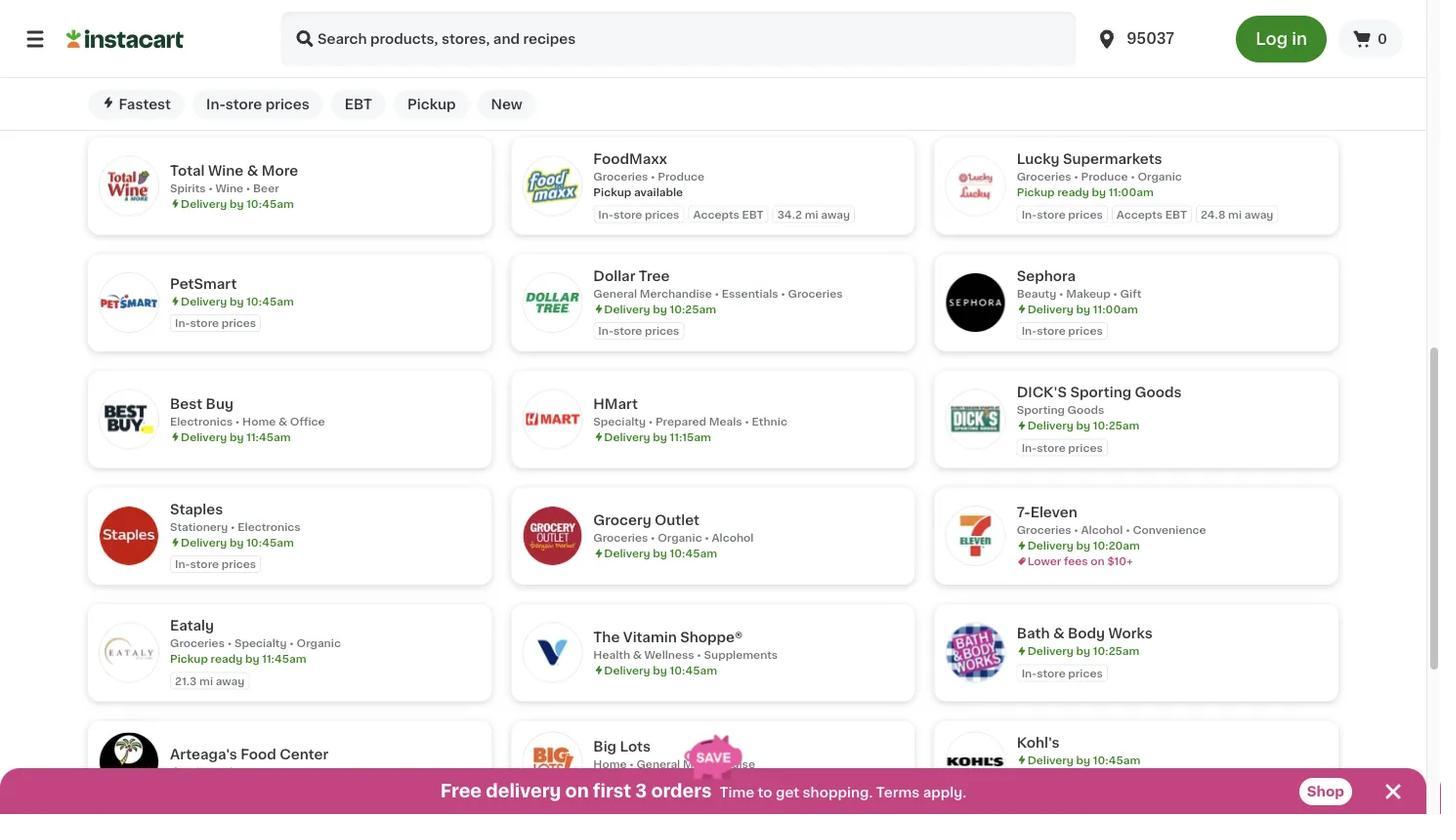 Task type: describe. For each thing, give the bounding box(es) containing it.
pickup down the rite at the left
[[593, 70, 631, 81]]

2 horizontal spatial $10+
[[1107, 557, 1133, 567]]

groceries inside foodmaxx groceries • produce pickup available
[[593, 171, 648, 182]]

delivery by 10:45am down kohl's
[[1028, 755, 1141, 766]]

store down available
[[613, 209, 642, 220]]

stationery
[[170, 522, 228, 532]]

0 button
[[1339, 20, 1403, 59]]

pickup inside foodmaxx groceries • produce pickup available
[[593, 187, 631, 198]]

arteaga's food center
[[170, 748, 328, 761]]

available
[[634, 187, 683, 198]]

organic inside the lucky supermarkets groceries • produce • organic pickup ready by 11:00am
[[1138, 171, 1182, 182]]

best
[[170, 397, 202, 411]]

body
[[1068, 627, 1105, 641]]

eataly image
[[100, 624, 158, 683]]

21.3
[[175, 676, 197, 687]]

fastest button
[[88, 90, 185, 119]]

0 horizontal spatial away
[[216, 676, 245, 687]]

electronics inside staples stationery • electronics
[[238, 522, 300, 532]]

delivery by 10:45am down arteaga's food center
[[181, 767, 294, 778]]

1 horizontal spatial sporting
[[1070, 386, 1132, 399]]

in- down "dollar"
[[598, 326, 613, 336]]

petsmart
[[170, 277, 237, 291]]

10:25am for sporting
[[1093, 420, 1140, 431]]

dick's sporting goods image
[[946, 390, 1005, 449]]

delivery down "arteaga's"
[[181, 767, 227, 778]]

accepts ebt for lucky supermarkets
[[1117, 209, 1187, 220]]

electronics inside best buy electronics • home & office
[[170, 416, 233, 427]]

apply.
[[923, 787, 966, 800]]

supermarkets
[[1063, 152, 1162, 166]]

groceries inside the grocery outlet groceries • organic • alcohol
[[593, 533, 648, 544]]

sephora
[[1017, 269, 1076, 283]]

delivery down health
[[604, 665, 650, 676]]

7 eleven image
[[946, 507, 1005, 566]]

in-store prices down petsmart
[[175, 318, 256, 329]]

delivery by 10:45am down big lots home • general merchandise
[[604, 775, 717, 785]]

care
[[221, 31, 248, 42]]

fastest
[[119, 98, 171, 111]]

delivery by 10:25am for sporting
[[1028, 420, 1140, 431]]

supplements
[[704, 650, 778, 661]]

store down dick's
[[1037, 442, 1066, 453]]

in- down dick's
[[1022, 442, 1037, 453]]

bath & body works image
[[946, 624, 1005, 683]]

11:15am
[[670, 432, 711, 443]]

1 horizontal spatial lower
[[604, 55, 638, 65]]

prices down the lucky supermarkets groceries • produce • organic pickup ready by 11:00am
[[1068, 209, 1103, 220]]

accepts for foodmaxx
[[693, 209, 739, 220]]

in-store prices down stationery
[[175, 559, 256, 570]]

in- down beauty
[[1022, 326, 1037, 336]]

95037 button
[[1095, 12, 1213, 66]]

delivery by 10:25am for tree
[[604, 304, 716, 314]]

0 vertical spatial 11:45am
[[246, 432, 291, 443]]

on up 60 on the left
[[667, 55, 681, 65]]

kohl's
[[1017, 736, 1060, 750]]

hmart image
[[523, 390, 582, 449]]

eataly
[[170, 619, 214, 633]]

buy
[[206, 397, 233, 411]]

34.2
[[777, 209, 802, 220]]

11:45am inside eataly groceries • specialty • organic pickup ready by 11:45am
[[262, 654, 306, 665]]

1 horizontal spatial lower fees on $10+
[[604, 55, 710, 65]]

delivery down the spirits
[[181, 198, 227, 209]]

delivery down kohl's
[[1028, 755, 1074, 766]]

1 horizontal spatial fees
[[641, 55, 665, 65]]

• inside best buy electronics • home & office
[[235, 416, 240, 427]]

delivery
[[486, 784, 561, 801]]

pharmacy
[[660, 4, 731, 18]]

merchandise inside dollar tree general merchandise • essentials • groceries
[[640, 288, 712, 299]]

to
[[758, 787, 772, 800]]

first
[[593, 784, 631, 801]]

1 horizontal spatial goods
[[1135, 386, 1182, 399]]

organic inside eataly groceries • specialty • organic pickup ready by 11:45am
[[297, 638, 341, 649]]

grocery outlet image
[[523, 507, 582, 566]]

0 vertical spatial ready
[[634, 70, 666, 81]]

in-store prices down available
[[598, 209, 679, 220]]

ebt for lucky supermarkets
[[1165, 209, 1187, 220]]

on left first
[[565, 784, 589, 801]]

time
[[720, 787, 754, 800]]

accepts ebt for foodmaxx
[[693, 209, 764, 220]]

on down the 7-eleven groceries • alcohol • convenience
[[1091, 557, 1105, 567]]

the vitamin shoppe® health & wellness • supplements
[[593, 631, 778, 661]]

staples
[[170, 503, 223, 516]]

0
[[1378, 32, 1387, 46]]

vitamin
[[623, 631, 677, 644]]

delivery by 11:15am
[[604, 432, 711, 443]]

in-store prices down dick's
[[1022, 442, 1103, 453]]

petsmart image
[[100, 274, 158, 332]]

in-store prices down "tree"
[[598, 326, 679, 336]]

delivery down personal on the top left
[[181, 47, 227, 58]]

mi for foodmaxx
[[805, 209, 818, 220]]

office
[[290, 416, 325, 427]]

pickup inside eataly groceries • specialty • organic pickup ready by 11:45am
[[170, 654, 208, 665]]

delivery down eleven
[[1028, 541, 1074, 552]]

prices down care
[[221, 84, 256, 95]]

in- down the lucky
[[1022, 209, 1037, 220]]

delivery down petsmart
[[181, 296, 227, 307]]

0 vertical spatial wine
[[208, 164, 244, 177]]

1 vertical spatial 11:00am
[[1093, 304, 1138, 314]]

outlet
[[655, 514, 700, 528]]

food
[[241, 748, 276, 761]]

2 horizontal spatial lower
[[1028, 557, 1061, 567]]

general inside dollar tree general merchandise • essentials • groceries
[[593, 288, 637, 299]]

0 horizontal spatial goods
[[1067, 405, 1104, 416]]

on down care
[[244, 62, 258, 73]]

lucky supermarkets groceries • produce • organic pickup ready by 11:00am
[[1017, 152, 1182, 198]]

lucky
[[1017, 152, 1060, 166]]

ready inside the lucky supermarkets groceries • produce • organic pickup ready by 11:00am
[[1057, 187, 1089, 198]]

10:30am
[[1093, 66, 1140, 77]]

prices down staples stationery • electronics
[[221, 559, 256, 570]]

0 horizontal spatial in
[[669, 70, 679, 81]]

decor
[[1210, 50, 1245, 61]]

cvs®
[[170, 12, 208, 26]]

prices down available
[[645, 209, 679, 220]]

free delivery on first 3 orders time to get shopping. terms apply.
[[440, 784, 966, 801]]

in-store prices down the 'delivery by 11:00am'
[[1022, 326, 1103, 336]]

& inside the vitamin shoppe® health & wellness • supplements
[[633, 650, 642, 661]]

best buy image
[[100, 390, 158, 449]]

store down bath
[[1037, 668, 1066, 679]]

staples stationery • electronics
[[170, 503, 300, 532]]

delivery down grocery
[[604, 549, 650, 559]]

orders
[[651, 784, 712, 801]]

total wine & more spirits • wine • beer
[[170, 164, 298, 194]]

1 horizontal spatial $10+
[[684, 55, 710, 65]]

log in
[[1256, 31, 1307, 47]]

ethnic
[[752, 416, 787, 427]]

11:00am inside the lucky supermarkets groceries • produce • organic pickup ready by 11:00am
[[1109, 187, 1154, 198]]

1 vertical spatial sporting
[[1017, 405, 1065, 416]]

foodmaxx groceries • produce pickup available
[[593, 152, 705, 198]]

delivery down beauty
[[1028, 304, 1074, 314]]

shop
[[1307, 786, 1344, 799]]

dollar tree image
[[523, 274, 582, 332]]

sephora image
[[946, 274, 1005, 332]]

in- down foodmaxx groceries • produce pickup available
[[598, 209, 613, 220]]

meals
[[709, 416, 742, 427]]

store down the 'delivery by 11:00am'
[[1037, 326, 1066, 336]]

bath & body works
[[1017, 627, 1153, 641]]

prices inside in-store prices button
[[265, 98, 309, 111]]

1 vertical spatial wine
[[215, 183, 243, 194]]

best buy electronics • home & office
[[170, 397, 325, 427]]

delivery by 10:45am down petsmart
[[181, 296, 294, 307]]

health
[[593, 650, 630, 661]]

95037 button
[[1084, 12, 1224, 66]]

in-store prices button
[[192, 90, 323, 119]]

2 horizontal spatial lower fees on $10+
[[1028, 557, 1133, 567]]

essentials
[[722, 288, 778, 299]]

total wine & more image
[[100, 157, 158, 216]]

in- down petsmart
[[175, 318, 190, 329]]

60
[[681, 70, 696, 81]]

convenience
[[1133, 525, 1206, 536]]

big lots image
[[523, 733, 582, 792]]

delivery down bath
[[1028, 646, 1074, 657]]

total
[[170, 164, 205, 177]]

away for lucky supermarkets
[[1245, 209, 1274, 220]]

prepared
[[656, 416, 706, 427]]

Search field
[[281, 12, 1076, 66]]

store down stationery
[[190, 559, 219, 570]]

dollar tree general merchandise • essentials • groceries
[[593, 269, 843, 299]]

delivery down stationery
[[181, 537, 227, 548]]

groceries inside the 7-eleven groceries • alcohol • convenience
[[1017, 525, 1071, 536]]

store down personal on the top left
[[190, 84, 219, 95]]

terms
[[876, 787, 920, 800]]

grocery outlet groceries • organic • alcohol
[[593, 514, 754, 544]]

ebt button
[[331, 90, 386, 119]]

store down the lucky
[[1037, 209, 1066, 220]]

foodmaxx image
[[523, 157, 582, 216]]

instacart logo image
[[66, 27, 184, 51]]



Task type: locate. For each thing, give the bounding box(es) containing it.
general down "dollar"
[[593, 288, 637, 299]]

1 horizontal spatial home
[[593, 759, 627, 770]]

groceries inside dollar tree general merchandise • essentials • groceries
[[788, 288, 843, 299]]

by inside the lucky supermarkets groceries • produce • organic pickup ready by 11:00am
[[1092, 187, 1106, 198]]

in-store prices inside button
[[206, 98, 309, 111]]

groceries down grocery
[[593, 533, 648, 544]]

on
[[667, 55, 681, 65], [244, 62, 258, 73], [1091, 557, 1105, 567], [565, 784, 589, 801]]

delivery down dick's
[[1028, 420, 1074, 431]]

in inside log in button
[[1292, 31, 1307, 47]]

produce down the supermarkets
[[1081, 171, 1128, 182]]

away right 34.2
[[821, 209, 850, 220]]

0 horizontal spatial delivery by 10:20am
[[181, 47, 293, 58]]

home inside best buy electronics • home & office
[[242, 416, 276, 427]]

general
[[593, 288, 637, 299], [636, 759, 680, 770]]

big
[[593, 740, 617, 754]]

1 horizontal spatial ready
[[634, 70, 666, 81]]

groceries right drugstore
[[323, 31, 378, 42]]

0 vertical spatial 11:00am
[[1109, 187, 1154, 198]]

1 produce from the left
[[658, 171, 705, 182]]

delivery by 10:45am down the grocery outlet groceries • organic • alcohol
[[604, 549, 717, 559]]

34.2 mi away
[[777, 209, 850, 220]]

wine left beer
[[215, 183, 243, 194]]

get
[[776, 787, 799, 800]]

ready down the lucky
[[1057, 187, 1089, 198]]

2 vertical spatial ready
[[211, 654, 243, 665]]

in- down bath
[[1022, 668, 1037, 679]]

groceries right essentials
[[788, 288, 843, 299]]

lower fees on $10+ down the 7-eleven groceries • alcohol • convenience
[[1028, 557, 1133, 567]]

1 horizontal spatial accepts
[[1117, 209, 1163, 220]]

11:00am down the supermarkets
[[1109, 187, 1154, 198]]

prices
[[221, 84, 256, 95], [265, 98, 309, 111], [645, 209, 679, 220], [1068, 209, 1103, 220], [221, 318, 256, 329], [645, 326, 679, 336], [1068, 326, 1103, 336], [1068, 442, 1103, 453], [221, 559, 256, 570], [1068, 668, 1103, 679]]

delivery by 10:20am for 7-eleven
[[1028, 541, 1140, 552]]

0 vertical spatial general
[[593, 288, 637, 299]]

min
[[699, 70, 719, 81]]

lawn
[[1017, 50, 1046, 61]]

2 horizontal spatial ready
[[1057, 187, 1089, 198]]

0 horizontal spatial ready
[[211, 654, 243, 665]]

0 vertical spatial 10:25am
[[670, 304, 716, 314]]

0 vertical spatial specialty
[[593, 416, 646, 427]]

0 vertical spatial home
[[1174, 50, 1208, 61]]

accepts ebt left 24.8
[[1117, 209, 1187, 220]]

10:20am for cvs®
[[246, 47, 293, 58]]

10:25am down dick's sporting goods sporting goods
[[1093, 420, 1140, 431]]

2 vertical spatial organic
[[297, 638, 341, 649]]

tree
[[639, 269, 670, 283]]

1 horizontal spatial organic
[[658, 533, 702, 544]]

0 vertical spatial electronics
[[170, 416, 233, 427]]

sporting
[[1070, 386, 1132, 399], [1017, 405, 1065, 416]]

2 vertical spatial home
[[593, 759, 627, 770]]

0 vertical spatial 10:20am
[[246, 47, 293, 58]]

accepts for lucky supermarkets
[[1117, 209, 1163, 220]]

1 horizontal spatial accepts ebt
[[1117, 209, 1187, 220]]

2 accepts from the left
[[1117, 209, 1163, 220]]

foodmaxx
[[593, 152, 667, 166]]

home inside big lots home • general merchandise
[[593, 759, 627, 770]]

in- down stationery
[[175, 559, 190, 570]]

home inside lawn & garden • hardware • home decor delivery by 10:30am
[[1174, 50, 1208, 61]]

0 horizontal spatial ebt
[[345, 98, 372, 111]]

pickup right ebt button
[[407, 98, 456, 111]]

mi right 24.8
[[1228, 209, 1242, 220]]

2 accepts ebt from the left
[[1117, 209, 1187, 220]]

groceries down the lucky
[[1017, 171, 1071, 182]]

general down lots
[[636, 759, 680, 770]]

grocery
[[593, 514, 651, 528]]

1 horizontal spatial mi
[[805, 209, 818, 220]]

2 horizontal spatial away
[[1245, 209, 1274, 220]]

lawn & garden • hardware • home decor delivery by 10:30am
[[1017, 50, 1245, 77]]

• inside foodmaxx groceries • produce pickup available
[[651, 171, 655, 182]]

24.8 mi away
[[1201, 209, 1274, 220]]

1 vertical spatial ready
[[1057, 187, 1089, 198]]

the
[[593, 631, 620, 644]]

prices down the 'delivery by 11:00am'
[[1068, 326, 1103, 336]]

ready inside eataly groceries • specialty • organic pickup ready by 11:45am
[[211, 654, 243, 665]]

lower down personal on the top left
[[181, 62, 215, 73]]

more
[[262, 164, 298, 177]]

groceries
[[323, 31, 378, 42], [593, 171, 648, 182], [1017, 171, 1071, 182], [788, 288, 843, 299], [1017, 525, 1071, 536], [593, 533, 648, 544], [170, 638, 225, 649]]

$10+ up 60 on the left
[[684, 55, 710, 65]]

alcohol inside the 7-eleven groceries • alcohol • convenience
[[1081, 525, 1123, 536]]

& inside lawn & garden • hardware • home decor delivery by 10:30am
[[1049, 50, 1058, 61]]

0 horizontal spatial lower
[[181, 62, 215, 73]]

delivery by 10:45am down staples stationery • electronics
[[181, 537, 294, 548]]

delivery by 11:45am
[[181, 432, 291, 443]]

1 vertical spatial general
[[636, 759, 680, 770]]

0 horizontal spatial specialty
[[234, 638, 287, 649]]

1 vertical spatial home
[[242, 416, 276, 427]]

2 produce from the left
[[1081, 171, 1128, 182]]

produce up available
[[658, 171, 705, 182]]

2 horizontal spatial ebt
[[1165, 209, 1187, 220]]

delivery by 10:25am down "tree"
[[604, 304, 716, 314]]

works
[[1108, 627, 1153, 641]]

delivery by 10:20am for cvs®
[[181, 47, 293, 58]]

•
[[250, 31, 255, 42], [316, 31, 321, 42], [1104, 50, 1108, 61], [1167, 50, 1172, 61], [651, 171, 655, 182], [1074, 171, 1079, 182], [1131, 171, 1135, 182], [208, 183, 213, 194], [246, 183, 250, 194], [715, 288, 719, 299], [781, 288, 785, 299], [1059, 288, 1064, 299], [1113, 288, 1118, 299], [235, 416, 240, 427], [648, 416, 653, 427], [745, 416, 749, 427], [231, 522, 235, 532], [1074, 525, 1079, 536], [1126, 525, 1130, 536], [651, 533, 655, 544], [705, 533, 709, 544], [227, 638, 232, 649], [289, 638, 294, 649], [697, 650, 701, 661], [629, 759, 634, 770]]

makeup
[[1066, 288, 1111, 299]]

store down care
[[226, 98, 262, 111]]

groceries down foodmaxx at top
[[593, 171, 648, 182]]

lower fees on $10+ up pickup ready in 60 min
[[604, 55, 710, 65]]

11:45am down best buy electronics • home & office
[[246, 432, 291, 443]]

3
[[635, 784, 647, 801]]

delivery down "dollar"
[[604, 304, 650, 314]]

accepts
[[693, 209, 739, 220], [1117, 209, 1163, 220]]

delivery down lots
[[604, 775, 650, 785]]

wine
[[208, 164, 244, 177], [215, 183, 243, 194]]

specialty inside eataly groceries • specialty • organic pickup ready by 11:45am
[[234, 638, 287, 649]]

home
[[1174, 50, 1208, 61], [242, 416, 276, 427], [593, 759, 627, 770]]

accepts ebt left 34.2
[[693, 209, 764, 220]]

aid®
[[625, 4, 656, 18]]

sephora beauty • makeup • gift
[[1017, 269, 1142, 299]]

0 horizontal spatial 10:20am
[[246, 47, 293, 58]]

merchandise
[[640, 288, 712, 299], [683, 759, 755, 770]]

2 vertical spatial delivery by 10:25am
[[1028, 646, 1140, 657]]

10:20am down the 7-eleven groceries • alcohol • convenience
[[1093, 541, 1140, 552]]

delivery by 10:20am down the 7-eleven groceries • alcohol • convenience
[[1028, 541, 1140, 552]]

sporting right dick's
[[1070, 386, 1132, 399]]

1 horizontal spatial 10:20am
[[1093, 541, 1140, 552]]

specialty inside hmart specialty • prepared meals • ethnic
[[593, 416, 646, 427]]

away right 21.3
[[216, 676, 245, 687]]

in right log
[[1292, 31, 1307, 47]]

0 horizontal spatial lower fees on $10+
[[181, 62, 286, 73]]

fees down care
[[217, 62, 241, 73]]

delivery by 10:20am
[[181, 47, 293, 58], [1028, 541, 1140, 552]]

the vitamin shoppe® image
[[523, 624, 582, 683]]

0 horizontal spatial mi
[[199, 676, 213, 687]]

ebt inside button
[[345, 98, 372, 111]]

gift
[[1120, 288, 1142, 299]]

sporting down dick's
[[1017, 405, 1065, 416]]

1 vertical spatial delivery by 10:25am
[[1028, 420, 1140, 431]]

organic inside the grocery outlet groceries • organic • alcohol
[[658, 533, 702, 544]]

pickup inside the lucky supermarkets groceries • produce • organic pickup ready by 11:00am
[[1017, 187, 1055, 198]]

1 vertical spatial 10:25am
[[1093, 420, 1140, 431]]

0 vertical spatial delivery by 10:25am
[[604, 304, 716, 314]]

produce
[[658, 171, 705, 182], [1081, 171, 1128, 182]]

1 horizontal spatial in
[[1292, 31, 1307, 47]]

delivery by 10:25am down bath & body works on the bottom
[[1028, 646, 1140, 657]]

1 horizontal spatial alcohol
[[1081, 525, 1123, 536]]

1 vertical spatial in
[[669, 70, 679, 81]]

$10+ down drugstore
[[261, 62, 286, 73]]

dick's sporting goods sporting goods
[[1017, 386, 1182, 416]]

0 horizontal spatial fees
[[217, 62, 241, 73]]

lots
[[620, 740, 651, 754]]

eleven
[[1030, 506, 1077, 520]]

close image
[[1382, 781, 1405, 804]]

&
[[1049, 50, 1058, 61], [247, 164, 258, 177], [278, 416, 287, 427], [1053, 627, 1065, 641], [633, 650, 642, 661]]

groceries inside the lucky supermarkets groceries • produce • organic pickup ready by 11:00am
[[1017, 171, 1071, 182]]

electronics down best
[[170, 416, 233, 427]]

accepts ebt
[[693, 209, 764, 220], [1117, 209, 1187, 220]]

prices up more
[[265, 98, 309, 111]]

ebt for foodmaxx
[[742, 209, 764, 220]]

log
[[1256, 31, 1288, 47]]

pickup ready in 60 min
[[593, 70, 719, 81]]

fees
[[641, 55, 665, 65], [217, 62, 241, 73], [1064, 557, 1088, 567]]

0 vertical spatial sporting
[[1070, 386, 1132, 399]]

10:20am for 7-eleven
[[1093, 541, 1140, 552]]

21.3 mi away
[[175, 676, 245, 687]]

0 vertical spatial goods
[[1135, 386, 1182, 399]]

kohl's image
[[946, 733, 1005, 792]]

mi right 21.3
[[199, 676, 213, 687]]

2 horizontal spatial home
[[1174, 50, 1208, 61]]

wellness
[[644, 650, 694, 661]]

arteaga's food center image
[[100, 733, 158, 792]]

lower up pickup ready in 60 min
[[604, 55, 638, 65]]

1 vertical spatial specialty
[[234, 638, 287, 649]]

save image
[[684, 735, 742, 780]]

1 horizontal spatial away
[[821, 209, 850, 220]]

drugstore
[[257, 31, 314, 42]]

store down "dollar"
[[613, 326, 642, 336]]

0 horizontal spatial electronics
[[170, 416, 233, 427]]

lower
[[604, 55, 638, 65], [181, 62, 215, 73], [1028, 557, 1061, 567]]

1 horizontal spatial specialty
[[593, 416, 646, 427]]

ebt
[[345, 98, 372, 111], [742, 209, 764, 220], [1165, 209, 1187, 220]]

in-store prices down care
[[175, 84, 256, 95]]

1 vertical spatial delivery by 10:20am
[[1028, 541, 1140, 552]]

& right bath
[[1053, 627, 1065, 641]]

& inside total wine & more spirits • wine • beer
[[247, 164, 258, 177]]

in-store prices up more
[[206, 98, 309, 111]]

2 horizontal spatial fees
[[1064, 557, 1088, 567]]

0 horizontal spatial produce
[[658, 171, 705, 182]]

10:25am
[[670, 304, 716, 314], [1093, 420, 1140, 431], [1093, 646, 1140, 657]]

bath
[[1017, 627, 1050, 641]]

away for foodmaxx
[[821, 209, 850, 220]]

big lots home • general merchandise
[[593, 740, 755, 770]]

hmart
[[593, 397, 638, 411]]

lucky supermarkets image
[[946, 157, 1005, 216]]

2 horizontal spatial organic
[[1138, 171, 1182, 182]]

produce inside foodmaxx groceries • produce pickup available
[[658, 171, 705, 182]]

10:45am
[[246, 198, 294, 209], [246, 296, 294, 307], [246, 537, 294, 548], [670, 549, 717, 559], [670, 665, 717, 676], [1093, 755, 1141, 766], [246, 767, 294, 778], [670, 775, 717, 785]]

ebt left pickup button
[[345, 98, 372, 111]]

1 vertical spatial merchandise
[[683, 759, 755, 770]]

• inside staples stationery • electronics
[[231, 522, 235, 532]]

1 vertical spatial 11:45am
[[262, 654, 306, 665]]

0 horizontal spatial accepts ebt
[[693, 209, 764, 220]]

delivery by 10:20am down care
[[181, 47, 293, 58]]

fees down eleven
[[1064, 557, 1088, 567]]

0 horizontal spatial home
[[242, 416, 276, 427]]

general inside big lots home • general merchandise
[[636, 759, 680, 770]]

0 vertical spatial organic
[[1138, 171, 1182, 182]]

2 horizontal spatial mi
[[1228, 209, 1242, 220]]

specialty up 21.3 mi away
[[234, 638, 287, 649]]

center
[[280, 748, 328, 761]]

pickup button
[[394, 90, 469, 119]]

beer
[[253, 183, 279, 194]]

1 accepts ebt from the left
[[693, 209, 764, 220]]

prices down "tree"
[[645, 326, 679, 336]]

shoppe®
[[680, 631, 743, 644]]

0 vertical spatial delivery by 10:20am
[[181, 47, 293, 58]]

delivery by 10:45am down wellness
[[604, 665, 717, 676]]

pickup down foodmaxx at top
[[593, 187, 631, 198]]

2 vertical spatial 10:25am
[[1093, 646, 1140, 657]]

7-eleven groceries • alcohol • convenience
[[1017, 506, 1206, 536]]

hardware
[[1111, 50, 1165, 61]]

0 horizontal spatial alcohol
[[712, 533, 754, 544]]

• inside the vitamin shoppe® health & wellness • supplements
[[697, 650, 701, 661]]

1 horizontal spatial delivery by 10:20am
[[1028, 541, 1140, 552]]

1 horizontal spatial produce
[[1081, 171, 1128, 182]]

prices down bath & body works on the bottom
[[1068, 668, 1103, 679]]

home down big
[[593, 759, 627, 770]]

garden
[[1060, 50, 1101, 61]]

in-store prices down bath & body works on the bottom
[[1022, 668, 1103, 679]]

1 vertical spatial organic
[[658, 533, 702, 544]]

1 accepts from the left
[[693, 209, 739, 220]]

produce inside the lucky supermarkets groceries • produce • organic pickup ready by 11:00am
[[1081, 171, 1128, 182]]

electronics right stationery
[[238, 522, 300, 532]]

in-store prices down the lucky supermarkets groceries • produce • organic pickup ready by 11:00am
[[1022, 209, 1103, 220]]

& down vitamin
[[633, 650, 642, 661]]

beauty
[[1017, 288, 1057, 299]]

pickup inside pickup button
[[407, 98, 456, 111]]

merchandise inside big lots home • general merchandise
[[683, 759, 755, 770]]

wine right total
[[208, 164, 244, 177]]

0 horizontal spatial accepts
[[693, 209, 739, 220]]

groceries inside cvs® personal care • drugstore • groceries
[[323, 31, 378, 42]]

delivery
[[181, 47, 227, 58], [1028, 66, 1074, 77], [181, 198, 227, 209], [181, 296, 227, 307], [604, 304, 650, 314], [1028, 304, 1074, 314], [1028, 420, 1074, 431], [181, 432, 227, 443], [604, 432, 650, 443], [181, 537, 227, 548], [1028, 541, 1074, 552], [604, 549, 650, 559], [1028, 646, 1074, 657], [604, 665, 650, 676], [1028, 755, 1074, 766], [181, 767, 227, 778], [604, 775, 650, 785]]

staples image
[[100, 507, 158, 566]]

in- inside button
[[206, 98, 226, 111]]

1 horizontal spatial electronics
[[238, 522, 300, 532]]

None search field
[[281, 12, 1076, 66]]

dick's
[[1017, 386, 1067, 399]]

delivery by 10:25am down dick's sporting goods sporting goods
[[1028, 420, 1140, 431]]

by inside lawn & garden • hardware • home decor delivery by 10:30am
[[1076, 66, 1091, 77]]

by inside eataly groceries • specialty • organic pickup ready by 11:45am
[[245, 654, 259, 665]]

prices down dick's sporting goods sporting goods
[[1068, 442, 1103, 453]]

0 horizontal spatial $10+
[[261, 62, 286, 73]]

• inside big lots home • general merchandise
[[629, 759, 634, 770]]

pickup up 21.3
[[170, 654, 208, 665]]

delivery by 11:00am
[[1028, 304, 1138, 314]]

groceries down eataly
[[170, 638, 225, 649]]

accepts up dollar tree general merchandise • essentials • groceries
[[693, 209, 739, 220]]

arteaga's
[[170, 748, 237, 761]]

mi
[[805, 209, 818, 220], [1228, 209, 1242, 220], [199, 676, 213, 687]]

delivery down buy
[[181, 432, 227, 443]]

personal
[[170, 31, 219, 42]]

alcohol inside the grocery outlet groceries • organic • alcohol
[[712, 533, 754, 544]]

& inside best buy electronics • home & office
[[278, 416, 287, 427]]

delivery by 10:45am down total wine & more spirits • wine • beer
[[181, 198, 294, 209]]

$10+ down the 7-eleven groceries • alcohol • convenience
[[1107, 557, 1133, 567]]

hmart specialty • prepared meals • ethnic
[[593, 397, 787, 427]]

0 vertical spatial in
[[1292, 31, 1307, 47]]

spirits
[[170, 183, 206, 194]]

ready
[[634, 70, 666, 81], [1057, 187, 1089, 198], [211, 654, 243, 665]]

dollar
[[593, 269, 635, 283]]

home left decor
[[1174, 50, 1208, 61]]

1 horizontal spatial ebt
[[742, 209, 764, 220]]

0 horizontal spatial organic
[[297, 638, 341, 649]]

groceries inside eataly groceries • specialty • organic pickup ready by 11:45am
[[170, 638, 225, 649]]

delivery down hmart
[[604, 432, 650, 443]]

1 vertical spatial electronics
[[238, 522, 300, 532]]

shopping.
[[803, 787, 873, 800]]

away
[[821, 209, 850, 220], [1245, 209, 1274, 220], [216, 676, 245, 687]]

0 vertical spatial merchandise
[[640, 288, 712, 299]]

10:25am for tree
[[670, 304, 716, 314]]

lower fees on $10+
[[604, 55, 710, 65], [181, 62, 286, 73], [1028, 557, 1133, 567]]

mi right 34.2
[[805, 209, 818, 220]]

away right 24.8
[[1245, 209, 1274, 220]]

goods
[[1135, 386, 1182, 399], [1067, 405, 1104, 416]]

accepts down the lucky supermarkets groceries • produce • organic pickup ready by 11:00am
[[1117, 209, 1163, 220]]

1 vertical spatial 10:20am
[[1093, 541, 1140, 552]]

rite
[[593, 4, 622, 18]]

7-
[[1017, 506, 1030, 520]]

mi for lucky supermarkets
[[1228, 209, 1242, 220]]

store inside button
[[226, 98, 262, 111]]

store down petsmart
[[190, 318, 219, 329]]

new button
[[477, 90, 536, 119]]

prices down petsmart
[[221, 318, 256, 329]]

0 horizontal spatial sporting
[[1017, 405, 1065, 416]]

11:45am
[[246, 432, 291, 443], [262, 654, 306, 665]]

in- down personal on the top left
[[175, 84, 190, 95]]

delivery inside lawn & garden • hardware • home decor delivery by 10:30am
[[1028, 66, 1074, 77]]

95037
[[1127, 32, 1175, 46]]

merchandise down "tree"
[[640, 288, 712, 299]]

1 vertical spatial goods
[[1067, 405, 1104, 416]]

10:20am
[[246, 47, 293, 58], [1093, 541, 1140, 552]]

rite aid® pharmacy
[[593, 4, 731, 18]]



Task type: vqa. For each thing, say whether or not it's contained in the screenshot.
the mi to the right
yes



